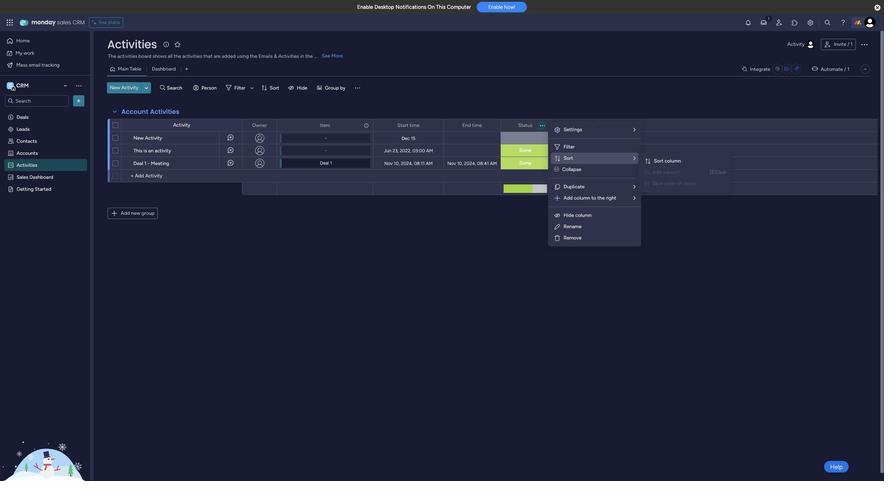 Task type: describe. For each thing, give the bounding box(es) containing it.
1 done from the top
[[520, 148, 531, 154]]

1 image
[[766, 14, 772, 22]]

home
[[16, 38, 30, 44]]

End time field
[[461, 122, 484, 129]]

add to favorites image
[[174, 41, 181, 48]]

column for sort
[[665, 158, 681, 164]]

on
[[428, 4, 435, 10]]

are
[[214, 53, 221, 59]]

see plans
[[99, 19, 120, 25]]

part image
[[709, 168, 715, 177]]

work
[[24, 50, 34, 56]]

angle down image
[[145, 85, 148, 91]]

click
[[715, 169, 726, 175]]

using
[[237, 53, 249, 59]]

rename
[[564, 224, 582, 230]]

that
[[204, 53, 213, 59]]

deals
[[17, 114, 29, 120]]

main table
[[118, 66, 141, 72]]

shows
[[153, 53, 167, 59]]

sort button
[[259, 82, 284, 94]]

search everything image
[[825, 19, 832, 26]]

filter inside menu
[[564, 144, 575, 150]]

sort column
[[654, 158, 681, 164]]

now!
[[504, 4, 515, 10]]

add for add subsort
[[653, 169, 662, 175]]

list arrow image for settings
[[634, 127, 636, 132]]

10, for nov 10, 2024, 08:41 am
[[457, 161, 463, 166]]

nov for nov 10, 2024, 08:11 am
[[384, 161, 393, 166]]

invite
[[834, 41, 847, 47]]

remove
[[564, 235, 582, 241]]

list arrow image
[[634, 185, 636, 190]]

see plans button
[[89, 17, 123, 28]]

by
[[340, 85, 346, 91]]

2 done from the top
[[520, 160, 531, 166]]

hide column image
[[554, 212, 561, 219]]

activity type
[[560, 122, 590, 128]]

menu image
[[354, 84, 361, 91]]

owner
[[252, 122, 267, 128]]

save order of items
[[653, 181, 696, 187]]

activity
[[155, 148, 171, 154]]

dec 15
[[402, 136, 416, 141]]

collapse
[[562, 167, 582, 173]]

sales dashboard
[[17, 174, 53, 180]]

0 horizontal spatial options image
[[267, 120, 272, 132]]

Owner field
[[251, 122, 269, 129]]

order
[[665, 181, 677, 187]]

add subsort
[[653, 169, 680, 175]]

christina overa image
[[865, 17, 876, 28]]

account
[[121, 107, 148, 116]]

collapse board header image
[[863, 66, 869, 72]]

more
[[332, 53, 343, 59]]

column for add
[[574, 195, 591, 201]]

/ for invite
[[848, 41, 850, 47]]

phone
[[564, 148, 578, 154]]

see for see more
[[322, 53, 330, 59]]

duplicate image
[[554, 184, 561, 191]]

accounts
[[17, 150, 38, 156]]

deal 1
[[320, 161, 332, 166]]

all
[[168, 53, 173, 59]]

getting
[[17, 186, 34, 192]]

enable for enable desktop notifications on this computer
[[357, 4, 373, 10]]

show board description image
[[162, 41, 171, 48]]

15
[[411, 136, 416, 141]]

subsort
[[663, 169, 680, 175]]

jun 23, 2022, 03:00 am
[[384, 148, 433, 153]]

end time
[[463, 122, 482, 128]]

dec
[[402, 136, 410, 141]]

public dashboard image
[[7, 174, 14, 180]]

dashboard button
[[147, 64, 181, 75]]

am for jun 23, 2022, 03:00 am
[[426, 148, 433, 153]]

deal for deal 1
[[320, 161, 329, 166]]

status
[[518, 122, 533, 128]]

1 horizontal spatial options image
[[540, 120, 545, 132]]

sales
[[57, 18, 71, 26]]

hide column
[[564, 213, 592, 219]]

main table button
[[107, 64, 147, 75]]

0 vertical spatial this
[[436, 4, 446, 10]]

automate
[[821, 66, 843, 72]]

leads
[[17, 126, 30, 132]]

&
[[274, 53, 277, 59]]

dashboard inside list box
[[29, 174, 53, 180]]

lottie animation element
[[0, 410, 90, 482]]

new activity button
[[107, 82, 141, 94]]

add new group
[[121, 210, 155, 216]]

0 horizontal spatial options image
[[75, 97, 82, 105]]

1 vertical spatial new
[[133, 135, 144, 141]]

the right all
[[174, 53, 181, 59]]

Account Activities field
[[120, 107, 181, 117]]

list arrow image for add column to the right
[[634, 196, 636, 201]]

is
[[144, 148, 147, 154]]

filter image
[[554, 144, 561, 151]]

2 activities from the left
[[182, 53, 202, 59]]

mass
[[16, 62, 28, 68]]

help
[[831, 464, 843, 471]]

group
[[325, 85, 339, 91]]

the
[[108, 53, 116, 59]]

enable desktop notifications on this computer
[[357, 4, 471, 10]]

getting started
[[17, 186, 51, 192]]

dashboard inside button
[[152, 66, 176, 72]]

integrate
[[750, 66, 771, 72]]

Start time field
[[396, 122, 422, 129]]

tracking
[[42, 62, 60, 68]]

Item field
[[318, 122, 332, 129]]

1 vertical spatial -
[[325, 148, 327, 153]]

am for nov 10, 2024, 08:11 am
[[426, 161, 433, 166]]

sort image
[[554, 155, 561, 162]]

activity up this is an activity
[[145, 135, 162, 141]]

right
[[606, 195, 617, 201]]

column for hide
[[576, 213, 592, 219]]

see more link
[[321, 53, 344, 60]]

2 horizontal spatial sort
[[654, 158, 664, 164]]

desktop
[[375, 4, 394, 10]]

enable now! button
[[477, 2, 527, 12]]

added
[[222, 53, 236, 59]]

my work
[[16, 50, 34, 56]]

nov 10, 2024, 08:11 am
[[384, 161, 433, 166]]

notifications
[[396, 4, 427, 10]]

activities up 'board'
[[107, 36, 157, 52]]

sort column image
[[644, 158, 651, 165]]

list arrow image for sort
[[634, 156, 636, 161]]

invite / 1
[[834, 41, 853, 47]]

sort inside popup button
[[270, 85, 279, 91]]

workspace selection element
[[7, 82, 30, 91]]

this is an activity
[[133, 148, 171, 154]]

Search in workspace field
[[15, 97, 59, 105]]

hide for hide column
[[564, 213, 574, 219]]



Task type: locate. For each thing, give the bounding box(es) containing it.
activity button
[[785, 39, 818, 50]]

Status field
[[517, 122, 535, 129]]

new activity inside button
[[110, 85, 139, 91]]

0 horizontal spatial dashboard
[[29, 174, 53, 180]]

1 vertical spatial hide
[[564, 213, 574, 219]]

1 vertical spatial see
[[322, 53, 330, 59]]

2 horizontal spatial options image
[[601, 120, 615, 131]]

the right using at the top of page
[[250, 53, 257, 59]]

add view image
[[185, 67, 188, 72]]

nov 10, 2024, 08:41 am
[[448, 161, 497, 166]]

item
[[320, 122, 330, 128]]

account activities
[[121, 107, 179, 116]]

0 vertical spatial list arrow image
[[634, 127, 636, 132]]

add right "v2 add subsort outline" icon
[[653, 169, 662, 175]]

0 vertical spatial hide
[[297, 85, 307, 91]]

remove image
[[554, 235, 561, 242]]

list box
[[0, 110, 90, 290]]

settings
[[564, 127, 582, 133]]

1 2024, from the left
[[401, 161, 413, 166]]

settings image
[[554, 126, 561, 133]]

start
[[398, 122, 409, 128]]

0 horizontal spatial this
[[133, 148, 142, 154]]

1 inside button
[[851, 41, 853, 47]]

hide right hide column icon
[[564, 213, 574, 219]]

2 vertical spatial -
[[148, 161, 150, 167]]

1 horizontal spatial 2024,
[[464, 161, 476, 166]]

1 vertical spatial column
[[574, 195, 591, 201]]

add inside menu
[[564, 195, 573, 201]]

08:41
[[477, 161, 489, 166]]

2 list arrow image from the top
[[634, 156, 636, 161]]

- down item field
[[325, 136, 327, 141]]

activities down the accounts
[[17, 162, 37, 168]]

1 vertical spatial dashboard
[[29, 174, 53, 180]]

am for nov 10, 2024, 08:41 am
[[490, 161, 497, 166]]

0 vertical spatial column
[[665, 158, 681, 164]]

hide button
[[286, 82, 312, 94]]

add for add column to the right
[[564, 195, 573, 201]]

0 horizontal spatial time
[[410, 122, 420, 128]]

activity down the account activities field
[[173, 122, 190, 128]]

1 horizontal spatial options image
[[363, 120, 368, 132]]

new inside button
[[110, 85, 120, 91]]

enable left desktop
[[357, 4, 373, 10]]

0 vertical spatial new
[[110, 85, 120, 91]]

1 horizontal spatial 10,
[[457, 161, 463, 166]]

call
[[579, 148, 586, 154]]

the inside menu
[[598, 195, 605, 201]]

- down an on the top of the page
[[148, 161, 150, 167]]

0 horizontal spatial new
[[110, 85, 120, 91]]

invite members image
[[776, 19, 783, 26]]

v2 add subsort outline image
[[645, 169, 650, 175]]

2022,
[[400, 148, 412, 153]]

2 vertical spatial add
[[121, 210, 130, 216]]

filter left arrow down image on the left of page
[[234, 85, 246, 91]]

see left 'plans'
[[99, 19, 107, 25]]

sales
[[17, 174, 28, 180]]

1 vertical spatial add
[[564, 195, 573, 201]]

items
[[684, 181, 696, 187]]

2 horizontal spatial options image
[[861, 40, 869, 49]]

-
[[325, 136, 327, 141], [325, 148, 327, 153], [148, 161, 150, 167]]

activity down "apps" icon
[[788, 41, 805, 47]]

see left more
[[322, 53, 330, 59]]

1 vertical spatial done
[[520, 160, 531, 166]]

0 vertical spatial filter
[[234, 85, 246, 91]]

1 horizontal spatial new
[[133, 135, 144, 141]]

0 vertical spatial add
[[653, 169, 662, 175]]

enable
[[357, 4, 373, 10], [489, 4, 503, 10]]

2 vertical spatial column
[[576, 213, 592, 219]]

/ right the automate
[[845, 66, 847, 72]]

1 time from the left
[[410, 122, 420, 128]]

am right 08:11
[[426, 161, 433, 166]]

start time
[[398, 122, 420, 128]]

emails settings image
[[807, 19, 814, 26]]

this right on
[[436, 4, 446, 10]]

duplicate
[[564, 184, 585, 190]]

main
[[118, 66, 129, 72]]

add right the add column to the right 'image'
[[564, 195, 573, 201]]

hide inside menu
[[564, 213, 574, 219]]

group
[[142, 210, 155, 216]]

+ Add Activity  text field
[[125, 172, 239, 180]]

0 horizontal spatial activities
[[117, 53, 137, 59]]

meeting down "activity"
[[151, 161, 169, 167]]

person button
[[190, 82, 221, 94]]

column up 'rename'
[[576, 213, 592, 219]]

0 horizontal spatial hide
[[297, 85, 307, 91]]

enable for enable now!
[[489, 4, 503, 10]]

option
[[0, 111, 90, 112]]

the activities board shows all the activities that are added using the emails & activities in the page.
[[108, 53, 326, 59]]

sort right arrow down image on the left of page
[[270, 85, 279, 91]]

phone call
[[564, 148, 586, 154]]

v2 search image
[[160, 84, 165, 92]]

2 horizontal spatial add
[[653, 169, 662, 175]]

1 vertical spatial /
[[845, 66, 847, 72]]

of
[[678, 181, 683, 187]]

enable left now! on the right top of page
[[489, 4, 503, 10]]

1 10, from the left
[[394, 161, 400, 166]]

1 vertical spatial list arrow image
[[634, 156, 636, 161]]

hide inside popup button
[[297, 85, 307, 91]]

options image left settings image
[[540, 120, 545, 132]]

dapulse integrations image
[[742, 67, 748, 72]]

03:00
[[413, 148, 425, 153]]

0 vertical spatial -
[[325, 136, 327, 141]]

add column to the right image
[[554, 195, 561, 202]]

1 vertical spatial new activity
[[133, 135, 162, 141]]

dashboard
[[152, 66, 176, 72], [29, 174, 53, 180]]

add
[[653, 169, 662, 175], [564, 195, 573, 201], [121, 210, 130, 216]]

1 vertical spatial this
[[133, 148, 142, 154]]

crm right sales
[[73, 18, 85, 26]]

options image
[[75, 97, 82, 105], [540, 120, 545, 132], [601, 120, 615, 131]]

2 time from the left
[[472, 122, 482, 128]]

time right the end
[[472, 122, 482, 128]]

save order of items menu item
[[644, 180, 726, 188]]

see more
[[322, 53, 343, 59]]

23,
[[393, 148, 399, 153]]

0 vertical spatial dashboard
[[152, 66, 176, 72]]

0 horizontal spatial add
[[121, 210, 130, 216]]

activities up main table button
[[117, 53, 137, 59]]

2024, for 08:41
[[464, 161, 476, 166]]

time for start time
[[410, 122, 420, 128]]

activities up add view "icon"
[[182, 53, 202, 59]]

add for add new group
[[121, 210, 130, 216]]

enable now!
[[489, 4, 515, 10]]

1 horizontal spatial see
[[322, 53, 330, 59]]

new up is
[[133, 135, 144, 141]]

0 horizontal spatial crm
[[16, 82, 29, 89]]

workspace image
[[7, 82, 14, 90]]

board
[[139, 53, 151, 59]]

1 horizontal spatial nov
[[448, 161, 456, 166]]

see for see plans
[[99, 19, 107, 25]]

10, left the 08:41
[[457, 161, 463, 166]]

the
[[174, 53, 181, 59], [250, 53, 257, 59], [306, 53, 313, 59], [598, 195, 605, 201]]

1 vertical spatial crm
[[16, 82, 29, 89]]

1 horizontal spatial add
[[564, 195, 573, 201]]

- up deal 1
[[325, 148, 327, 153]]

type
[[579, 122, 590, 128]]

computer
[[447, 4, 471, 10]]

add new group button
[[108, 208, 158, 219]]

1 horizontal spatial time
[[472, 122, 482, 128]]

public board image
[[7, 186, 14, 192]]

sort down phone
[[564, 155, 573, 161]]

person
[[202, 85, 217, 91]]

column left to
[[574, 195, 591, 201]]

dashboard up started
[[29, 174, 53, 180]]

options image down workspace options icon
[[75, 97, 82, 105]]

2 nov from the left
[[448, 161, 456, 166]]

inbox image
[[761, 19, 768, 26]]

1 horizontal spatial /
[[848, 41, 850, 47]]

list box containing deals
[[0, 110, 90, 290]]

2 deal from the left
[[320, 161, 329, 166]]

new down main
[[110, 85, 120, 91]]

0 vertical spatial new activity
[[110, 85, 139, 91]]

group by button
[[314, 82, 350, 94]]

jun
[[384, 148, 392, 153]]

1 horizontal spatial sort
[[564, 155, 573, 161]]

my
[[16, 50, 22, 56]]

1 horizontal spatial crm
[[73, 18, 85, 26]]

add column to the right
[[564, 195, 617, 201]]

done left sort icon
[[520, 160, 531, 166]]

add inside button
[[121, 210, 130, 216]]

apps image
[[792, 19, 799, 26]]

1 deal from the left
[[133, 161, 143, 167]]

Activities field
[[106, 36, 159, 52]]

nov down 'jun'
[[384, 161, 393, 166]]

sort right sort column image
[[654, 158, 664, 164]]

1 vertical spatial filter
[[564, 144, 575, 150]]

2024, left 08:11
[[401, 161, 413, 166]]

Search field
[[165, 83, 186, 93]]

menu item containing add subsort
[[644, 168, 726, 177]]

10, for nov 10, 2024, 08:11 am
[[394, 161, 400, 166]]

1 nov from the left
[[384, 161, 393, 166]]

activities inside field
[[150, 107, 179, 116]]

0 vertical spatial done
[[520, 148, 531, 154]]

end
[[463, 122, 471, 128]]

plans
[[108, 19, 120, 25]]

rename image
[[554, 224, 561, 231]]

deal for deal 1 - meeting
[[133, 161, 143, 167]]

see inside see more link
[[322, 53, 330, 59]]

options image
[[861, 40, 869, 49], [267, 120, 272, 132], [363, 120, 368, 132]]

2 10, from the left
[[457, 161, 463, 166]]

activities inside list box
[[17, 162, 37, 168]]

new
[[131, 210, 140, 216]]

time
[[410, 122, 420, 128], [472, 122, 482, 128]]

hide
[[297, 85, 307, 91], [564, 213, 574, 219]]

1 horizontal spatial meeting
[[566, 160, 584, 166]]

crm right workspace image at the top left of page
[[16, 82, 29, 89]]

menu containing settings
[[548, 121, 642, 247]]

email
[[29, 62, 40, 68]]

column up subsort
[[665, 158, 681, 164]]

time right start
[[410, 122, 420, 128]]

table
[[130, 66, 141, 72]]

activity inside popup button
[[788, 41, 805, 47]]

enable inside button
[[489, 4, 503, 10]]

0 horizontal spatial meeting
[[151, 161, 169, 167]]

2 vertical spatial list arrow image
[[634, 196, 636, 201]]

list arrow image
[[634, 127, 636, 132], [634, 156, 636, 161], [634, 196, 636, 201]]

select product image
[[6, 19, 13, 26]]

10, down 23,
[[394, 161, 400, 166]]

see
[[99, 19, 107, 25], [322, 53, 330, 59]]

add left new at top left
[[121, 210, 130, 216]]

column information image
[[364, 123, 369, 128]]

1 list arrow image from the top
[[634, 127, 636, 132]]

0 horizontal spatial see
[[99, 19, 107, 25]]

0 horizontal spatial nov
[[384, 161, 393, 166]]

0 horizontal spatial enable
[[357, 4, 373, 10]]

menu item
[[644, 168, 726, 177]]

this
[[436, 4, 446, 10], [133, 148, 142, 154]]

0 horizontal spatial 2024,
[[401, 161, 413, 166]]

0 horizontal spatial filter
[[234, 85, 246, 91]]

new
[[110, 85, 120, 91], [133, 135, 144, 141]]

new activity up is
[[133, 135, 162, 141]]

1 horizontal spatial dashboard
[[152, 66, 176, 72]]

nov for nov 10, 2024, 08:41 am
[[448, 161, 456, 166]]

the right to
[[598, 195, 605, 201]]

group by
[[325, 85, 346, 91]]

1 horizontal spatial filter
[[564, 144, 575, 150]]

1 horizontal spatial deal
[[320, 161, 329, 166]]

activity inside button
[[121, 85, 139, 91]]

Activity Type field
[[559, 122, 591, 129]]

crm inside workspace selection element
[[16, 82, 29, 89]]

activities down v2 search icon at the top of page
[[150, 107, 179, 116]]

/ right invite
[[848, 41, 850, 47]]

0 horizontal spatial deal
[[133, 161, 143, 167]]

workspace options image
[[75, 82, 82, 89]]

autopilot image
[[812, 64, 818, 73]]

hide for hide
[[297, 85, 307, 91]]

activities right & on the left of page
[[278, 53, 299, 59]]

0 vertical spatial see
[[99, 19, 107, 25]]

filter inside popup button
[[234, 85, 246, 91]]

arrow down image
[[248, 84, 257, 92]]

1 activities from the left
[[117, 53, 137, 59]]

1 horizontal spatial enable
[[489, 4, 503, 10]]

dapulse close image
[[875, 4, 881, 11]]

mass email tracking
[[16, 62, 60, 68]]

filter
[[234, 85, 246, 91], [564, 144, 575, 150]]

0 horizontal spatial sort
[[270, 85, 279, 91]]

08:11
[[414, 161, 425, 166]]

dashboard down shows
[[152, 66, 176, 72]]

1 horizontal spatial activities
[[182, 53, 202, 59]]

page.
[[314, 53, 326, 59]]

am right the 08:41
[[490, 161, 497, 166]]

2024, for 08:11
[[401, 161, 413, 166]]

1 horizontal spatial hide
[[564, 213, 574, 219]]

meeting up collapse at right top
[[566, 160, 584, 166]]

home button
[[4, 35, 76, 47]]

options image right type
[[601, 120, 615, 131]]

v2 collapse column outline image
[[554, 167, 559, 173]]

mass email tracking button
[[4, 59, 76, 71]]

2 2024, from the left
[[464, 161, 476, 166]]

activity inside field
[[560, 122, 578, 128]]

meeting
[[566, 160, 584, 166], [151, 161, 169, 167]]

nov left the 08:41
[[448, 161, 456, 166]]

in
[[300, 53, 304, 59]]

0 horizontal spatial /
[[845, 66, 847, 72]]

1 horizontal spatial this
[[436, 4, 446, 10]]

new activity down main table button
[[110, 85, 139, 91]]

menu
[[548, 121, 642, 247]]

monday sales crm
[[31, 18, 85, 26]]

/ inside button
[[848, 41, 850, 47]]

activities
[[117, 53, 137, 59], [182, 53, 202, 59]]

my work button
[[4, 47, 76, 59]]

done down status field
[[520, 148, 531, 154]]

invite / 1 button
[[821, 39, 856, 50]]

hide left group by popup button
[[297, 85, 307, 91]]

help image
[[840, 19, 847, 26]]

new activity
[[110, 85, 139, 91], [133, 135, 162, 141]]

the right in
[[306, 53, 313, 59]]

3 list arrow image from the top
[[634, 196, 636, 201]]

activity left type
[[560, 122, 578, 128]]

nov
[[384, 161, 393, 166], [448, 161, 456, 166]]

/ for automate
[[845, 66, 847, 72]]

2024, left the 08:41
[[464, 161, 476, 166]]

filter right filter icon
[[564, 144, 575, 150]]

0 horizontal spatial 10,
[[394, 161, 400, 166]]

0 vertical spatial /
[[848, 41, 850, 47]]

this left is
[[133, 148, 142, 154]]

automate / 1
[[821, 66, 850, 72]]

time for end time
[[472, 122, 482, 128]]

0 vertical spatial crm
[[73, 18, 85, 26]]

see inside see plans button
[[99, 19, 107, 25]]

activity left the angle down image
[[121, 85, 139, 91]]

am right 03:00 in the top of the page
[[426, 148, 433, 153]]

lottie animation image
[[0, 410, 90, 482]]

/
[[848, 41, 850, 47], [845, 66, 847, 72]]

notifications image
[[745, 19, 752, 26]]

started
[[35, 186, 51, 192]]

c
[[8, 83, 12, 89]]



Task type: vqa. For each thing, say whether or not it's contained in the screenshot.
03:00
yes



